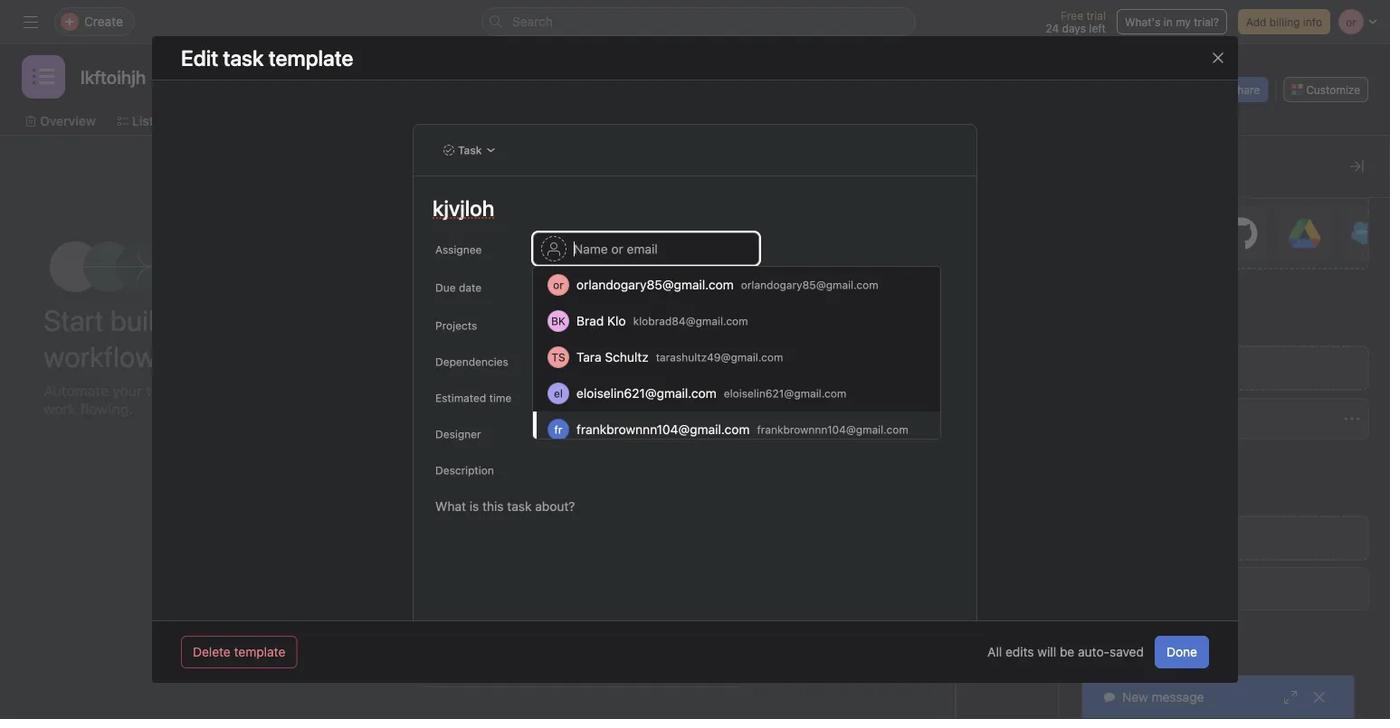 Task type: locate. For each thing, give the bounding box(es) containing it.
your left team's
[[112, 383, 142, 400]]

dependencies
[[565, 355, 639, 368]]

in up team's
[[163, 340, 185, 374]]

start
[[43, 303, 104, 338]]

1 vertical spatial your
[[112, 383, 142, 400]]

customize
[[1307, 83, 1361, 96]]

2 vertical spatial to
[[909, 376, 920, 388]]

or
[[1131, 83, 1141, 96], [553, 279, 564, 292]]

schultz
[[605, 350, 649, 365]]

dependencies
[[436, 356, 509, 369]]

lkftoihjh button
[[441, 413, 722, 455]]

projects
[[579, 319, 622, 331]]

1 horizontal spatial tasks
[[847, 376, 875, 388]]

1 vertical spatial close image
[[1313, 691, 1328, 705]]

0 horizontal spatial your
[[112, 383, 142, 400]]

dashboard
[[553, 114, 618, 129]]

time down schultz
[[621, 391, 644, 404]]

orlandogary85@gmail.com
[[577, 278, 734, 292], [741, 279, 879, 292]]

0 vertical spatial tasks
[[532, 259, 575, 280]]

overview
[[40, 114, 96, 129]]

close image right expand new message icon
[[1313, 691, 1328, 705]]

24
[[1046, 22, 1060, 34]]

el
[[554, 388, 563, 400]]

add up el
[[542, 355, 562, 368]]

share button
[[1209, 77, 1269, 102]]

free
[[1061, 9, 1084, 22]]

close details image
[[1350, 159, 1365, 174]]

list
[[132, 114, 154, 129]]

set
[[845, 432, 864, 447]]

dashboard link
[[538, 111, 618, 131]]

1 vertical spatial tasks
[[847, 376, 875, 388]]

1 horizontal spatial eloiselin621@gmail.com
[[724, 388, 847, 400]]

to inside button
[[565, 319, 576, 331]]

be
[[1060, 645, 1075, 660]]

search
[[513, 14, 553, 29]]

done button
[[1155, 637, 1210, 669]]

list image
[[33, 66, 54, 88]]

— button
[[533, 417, 642, 450]]

or down "what's"
[[1131, 83, 1141, 96]]

0 vertical spatial close image
[[1212, 51, 1226, 65]]

time
[[621, 391, 644, 404], [490, 392, 512, 405]]

close image up share button at the top of the page
[[1212, 51, 1226, 65]]

due date
[[436, 282, 482, 294]]

expand new message image
[[1284, 691, 1299, 705]]

0 vertical spatial your
[[216, 303, 270, 338]]

files link
[[737, 111, 779, 131]]

0 vertical spatial or
[[1131, 83, 1141, 96]]

in left my
[[1164, 15, 1173, 28]]

add for add estimated time
[[542, 391, 562, 404]]

Name or email text field
[[533, 233, 760, 265]]

search list box
[[482, 7, 916, 36]]

tara schultz tarashultz49@gmail.com
[[577, 350, 784, 365]]

left
[[1090, 22, 1107, 34]]

or up bk
[[553, 279, 564, 292]]

work flowing.
[[43, 401, 133, 418]]

my
[[1176, 15, 1192, 28]]

0 horizontal spatial tasks
[[532, 259, 575, 280]]

0 horizontal spatial time
[[490, 392, 512, 405]]

done
[[1167, 645, 1198, 660]]

workflow
[[439, 114, 495, 129]]

—
[[541, 428, 549, 439]]

add estimated time button
[[533, 385, 652, 410]]

orlandogary85@gmail.com orlandogary85@gmail.com
[[577, 278, 879, 292]]

add to projects
[[542, 319, 622, 331]]

add to starred image
[[185, 70, 199, 84]]

0 horizontal spatial frankbrownnn104@gmail.com
[[577, 422, 750, 437]]

orlandogary85@gmail.com down section
[[741, 279, 879, 292]]

messages
[[654, 114, 715, 129]]

0 vertical spatial in
[[1164, 15, 1173, 28]]

to right added
[[685, 259, 702, 280]]

1 horizontal spatial orlandogary85@gmail.com
[[741, 279, 879, 292]]

days
[[1063, 22, 1087, 34]]

add left billing at the top right of the page
[[1247, 15, 1267, 28]]

0 horizontal spatial eloiselin621@gmail.com
[[577, 386, 717, 401]]

to left the brad
[[565, 319, 576, 331]]

None text field
[[76, 61, 150, 93]]

task
[[458, 144, 482, 157]]

frankbrownnn104@gmail.com down eloiselin621@gmail.com eloiselin621@gmail.com
[[577, 422, 750, 437]]

workflow
[[43, 340, 156, 374]]

template
[[234, 645, 286, 660]]

add billing info
[[1247, 15, 1323, 28]]

orlandogary85@gmail.com up the brad klo klobrad84@gmail.com
[[577, 278, 734, 292]]

2 horizontal spatial to
[[909, 376, 920, 388]]

section,
[[945, 376, 987, 388]]

0 horizontal spatial in
[[163, 340, 185, 374]]

time up lkftoihjh
[[490, 392, 512, 405]]

1 horizontal spatial time
[[621, 391, 644, 404]]

1 horizontal spatial or
[[1131, 83, 1141, 96]]

designer
[[436, 428, 481, 441]]

0 horizontal spatial close image
[[1212, 51, 1226, 65]]

section
[[810, 264, 850, 276]]

what's
[[1126, 15, 1161, 28]]

to inside how are tasks being added to this project?
[[685, 259, 702, 280]]

1 vertical spatial to
[[565, 319, 576, 331]]

close image
[[1212, 51, 1226, 65], [1313, 691, 1328, 705]]

1 horizontal spatial frankbrownnn104@gmail.com
[[757, 424, 909, 436]]

add dependencies
[[542, 355, 639, 368]]

list link
[[118, 111, 154, 131]]

0 horizontal spatial to
[[565, 319, 576, 331]]

what
[[990, 376, 1016, 388]]

assignee
[[436, 244, 482, 256]]

your up 'two minutes'
[[216, 303, 270, 338]]

tara
[[577, 350, 602, 365]]

eloiselin621@gmail.com
[[577, 386, 717, 401], [724, 388, 847, 400]]

eloiselin621@gmail.com down schultz
[[577, 386, 717, 401]]

1 vertical spatial or
[[553, 279, 564, 292]]

add up ts
[[542, 319, 562, 331]]

messages link
[[640, 111, 715, 131]]

tasks
[[532, 259, 575, 280], [847, 376, 875, 388]]

1 horizontal spatial to
[[685, 259, 702, 280]]

new message
[[1123, 690, 1205, 705]]

tasks left move at the bottom
[[847, 376, 875, 388]]

Template Name text field
[[425, 187, 955, 229]]

tasks up this project?
[[532, 259, 575, 280]]

0 vertical spatial to
[[685, 259, 702, 280]]

frankbrownnn104@gmail.com down happen
[[757, 424, 909, 436]]

1 horizontal spatial in
[[1164, 15, 1173, 28]]

0 horizontal spatial or
[[553, 279, 564, 292]]

add billing info button
[[1239, 9, 1331, 34]]

eloiselin621@gmail.com up frankbrownnn104@gmail.com frankbrownnn104@gmail.com
[[724, 388, 847, 400]]

1 vertical spatial in
[[163, 340, 185, 374]]

to left this
[[909, 376, 920, 388]]

billing
[[1270, 15, 1301, 28]]

overview link
[[25, 111, 96, 131]]

add up fr
[[542, 391, 562, 404]]



Task type: vqa. For each thing, say whether or not it's contained in the screenshot.
Start building your workflow in two minutes Automate your team's process and keep work flowing.
yes



Task type: describe. For each thing, give the bounding box(es) containing it.
kjvjloh button
[[441, 502, 722, 543]]

add to projects button
[[533, 312, 630, 338]]

add for add billing info
[[1247, 15, 1267, 28]]

eloiselin621@gmail.com inside eloiselin621@gmail.com eloiselin621@gmail.com
[[724, 388, 847, 400]]

frankbrownnn104@gmail.com frankbrownnn104@gmail.com
[[577, 422, 909, 437]]

delete
[[193, 645, 231, 660]]

task template
[[223, 45, 354, 71]]

lkftoihjh
[[475, 426, 521, 441]]

add for add to projects
[[542, 319, 562, 331]]

description
[[436, 465, 494, 477]]

ts
[[552, 351, 566, 364]]

all
[[988, 645, 1003, 660]]

klobrad84@gmail.com
[[634, 315, 748, 328]]

add for add dependencies
[[542, 355, 562, 368]]

in inside button
[[1164, 15, 1173, 28]]

assignee
[[868, 432, 920, 447]]

delete template button
[[181, 637, 297, 669]]

share
[[1231, 83, 1261, 96]]

building
[[110, 303, 209, 338]]

edit task template
[[181, 45, 354, 71]]

this project?
[[531, 284, 632, 306]]

edits
[[1006, 645, 1035, 660]]

tarashultz49@gmail.com
[[656, 351, 784, 364]]

trial
[[1087, 9, 1107, 22]]

estimated time
[[436, 392, 512, 405]]

what's in my trial?
[[1126, 15, 1220, 28]]

two minutes
[[191, 340, 342, 374]]

fr
[[555, 424, 563, 436]]

forms
[[441, 390, 474, 403]]

add estimated time
[[542, 391, 644, 404]]

all edits will be auto-saved
[[988, 645, 1145, 660]]

auto-
[[1079, 645, 1110, 660]]

search button
[[482, 7, 916, 36]]

set assignee button
[[810, 417, 1091, 463]]

process
[[195, 383, 249, 400]]

orlandogary85@gmail.com inside orlandogary85@gmail.com orlandogary85@gmail.com
[[741, 279, 879, 292]]

add dependencies button
[[533, 349, 647, 374]]

delete template
[[193, 645, 286, 660]]

to inside when tasks move to this section, what should happen automatically?
[[909, 376, 920, 388]]

kjvjloh
[[471, 515, 508, 530]]

this
[[923, 376, 942, 388]]

free trial 24 days left
[[1046, 9, 1107, 34]]

what's in my trial? button
[[1117, 9, 1228, 34]]

and
[[253, 383, 278, 400]]

or button
[[1125, 79, 1147, 101]]

estimated
[[436, 392, 487, 405]]

untitled
[[810, 290, 864, 307]]

workflow link
[[424, 111, 495, 131]]

frankbrownnn104@gmail.com option
[[533, 412, 941, 448]]

untitled section
[[810, 290, 917, 307]]

added
[[629, 259, 681, 280]]

section
[[868, 290, 917, 307]]

edit
[[181, 45, 218, 71]]

automate
[[43, 383, 109, 400]]

are
[[502, 259, 528, 280]]

should
[[1019, 376, 1054, 388]]

set assignee
[[845, 432, 920, 447]]

klo
[[608, 314, 626, 329]]

how are tasks being added to this project?
[[461, 259, 702, 306]]

customize button
[[1284, 77, 1369, 102]]

will
[[1038, 645, 1057, 660]]

brad klo klobrad84@gmail.com
[[577, 314, 748, 329]]

tasks inside when tasks move to this section, what should happen automatically?
[[847, 376, 875, 388]]

saved
[[1110, 645, 1145, 660]]

move
[[878, 376, 906, 388]]

0 horizontal spatial orlandogary85@gmail.com
[[577, 278, 734, 292]]

projects
[[436, 320, 477, 332]]

date
[[459, 282, 482, 294]]

tasks inside how are tasks being added to this project?
[[532, 259, 575, 280]]

start building your workflow in two minutes automate your team's process and keep work flowing.
[[43, 303, 342, 418]]

when
[[814, 376, 844, 388]]

team's
[[146, 383, 192, 400]]

1 horizontal spatial your
[[216, 303, 270, 338]]

frankbrownnn104@gmail.com inside frankbrownnn104@gmail.com frankbrownnn104@gmail.com
[[757, 424, 909, 436]]

or inside button
[[1131, 83, 1141, 96]]

how
[[461, 259, 498, 280]]

time inside button
[[621, 391, 644, 404]]

being
[[580, 259, 625, 280]]

keep
[[281, 383, 314, 400]]

bk
[[552, 315, 566, 328]]

trial?
[[1195, 15, 1220, 28]]

1 horizontal spatial close image
[[1313, 691, 1328, 705]]

in inside start building your workflow in two minutes automate your team's process and keep work flowing.
[[163, 340, 185, 374]]

files
[[751, 114, 779, 129]]



